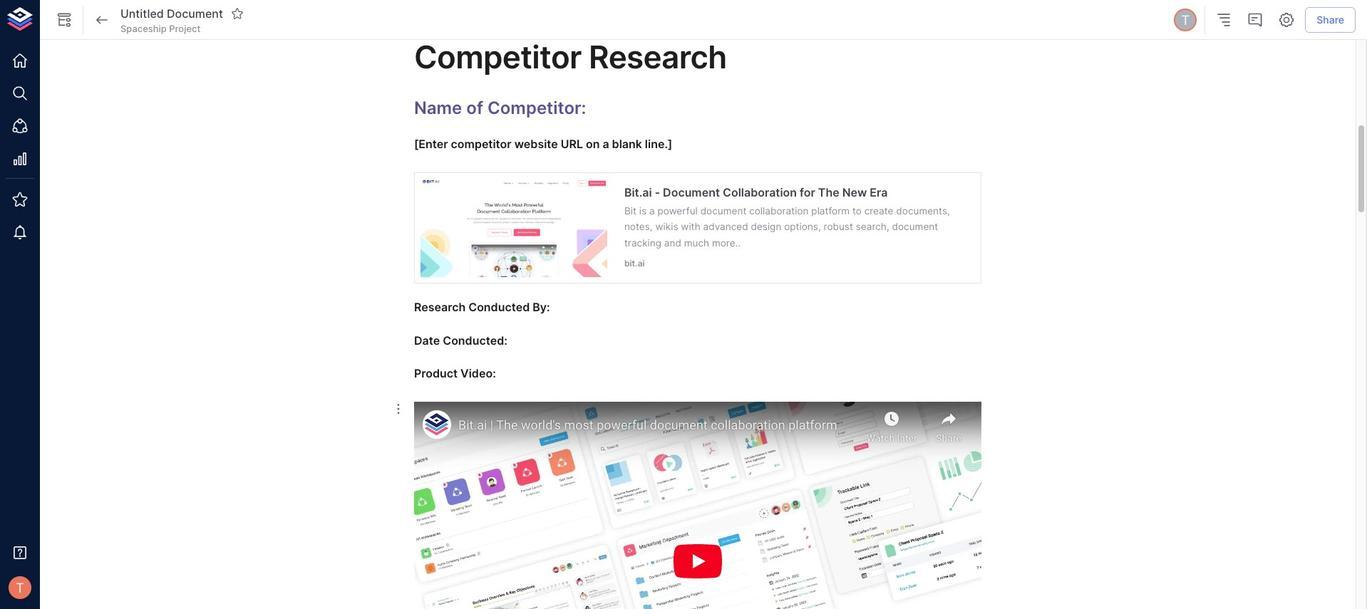 Task type: vqa. For each thing, say whether or not it's contained in the screenshot.
"T" to the right
yes



Task type: locate. For each thing, give the bounding box(es) containing it.
t button
[[1173, 6, 1200, 34], [4, 573, 36, 604]]

document
[[167, 6, 223, 20], [663, 185, 720, 199]]

a right is
[[650, 205, 655, 217]]

bit.ai
[[625, 185, 652, 199]]

1 vertical spatial a
[[650, 205, 655, 217]]

product video:
[[414, 367, 496, 381]]

product
[[414, 367, 458, 381]]

design
[[751, 221, 782, 233]]

1 horizontal spatial a
[[650, 205, 655, 217]]

research conducted by:
[[414, 300, 550, 315]]

wikis
[[656, 221, 679, 233]]

0 vertical spatial t
[[1182, 12, 1190, 28]]

url
[[561, 137, 583, 151]]

a
[[603, 137, 609, 151], [650, 205, 655, 217]]

new
[[843, 185, 867, 199]]

1 horizontal spatial document
[[663, 185, 720, 199]]

video:
[[461, 367, 496, 381]]

0 horizontal spatial document
[[701, 205, 747, 217]]

1 vertical spatial document
[[663, 185, 720, 199]]

1 horizontal spatial t
[[1182, 12, 1190, 28]]

comments image
[[1247, 11, 1265, 29]]

t
[[1182, 12, 1190, 28], [16, 580, 24, 596]]

search,
[[856, 221, 890, 233]]

t for leftmost 't' button
[[16, 580, 24, 596]]

era
[[870, 185, 888, 199]]

1 vertical spatial t button
[[4, 573, 36, 604]]

powerful
[[658, 205, 698, 217]]

options,
[[785, 221, 821, 233]]

is
[[639, 205, 647, 217]]

research
[[589, 38, 727, 77], [414, 300, 466, 315]]

notes,
[[625, 221, 653, 233]]

document up the project
[[167, 6, 223, 20]]

conducted:
[[443, 334, 508, 348]]

collaboration
[[750, 205, 809, 217]]

table of contents image
[[1216, 11, 1233, 29]]

project
[[169, 23, 201, 34]]

1 vertical spatial t
[[16, 580, 24, 596]]

on
[[586, 137, 600, 151]]

name of competitor:
[[414, 98, 587, 119]]

spaceship project
[[121, 23, 201, 34]]

0 vertical spatial a
[[603, 137, 609, 151]]

competitor:
[[488, 98, 587, 119]]

0 vertical spatial document
[[701, 205, 747, 217]]

1 vertical spatial document
[[893, 221, 939, 233]]

1 vertical spatial research
[[414, 300, 466, 315]]

document
[[701, 205, 747, 217], [893, 221, 939, 233]]

0 vertical spatial research
[[589, 38, 727, 77]]

and
[[665, 237, 682, 249]]

0 horizontal spatial a
[[603, 137, 609, 151]]

document down documents,
[[893, 221, 939, 233]]

0 horizontal spatial document
[[167, 6, 223, 20]]

name
[[414, 98, 462, 119]]

-
[[655, 185, 660, 199]]

a right on at left top
[[603, 137, 609, 151]]

document up "advanced"
[[701, 205, 747, 217]]

document up the powerful
[[663, 185, 720, 199]]

settings image
[[1279, 11, 1296, 29]]

0 horizontal spatial t
[[16, 580, 24, 596]]

0 vertical spatial t button
[[1173, 6, 1200, 34]]



Task type: describe. For each thing, give the bounding box(es) containing it.
with
[[681, 221, 701, 233]]

[enter
[[414, 137, 448, 151]]

0 horizontal spatial t button
[[4, 573, 36, 604]]

1 horizontal spatial document
[[893, 221, 939, 233]]

documents,
[[897, 205, 950, 217]]

a inside bit.ai - document collaboration for the new era bit is a powerful document collaboration platform to create documents, notes, wikis with advanced design options, robust search, document tracking and much more..
[[650, 205, 655, 217]]

much
[[684, 237, 710, 249]]

tracking
[[625, 237, 662, 249]]

advanced
[[704, 221, 749, 233]]

share
[[1317, 13, 1345, 25]]

favorite image
[[231, 7, 244, 20]]

show wiki image
[[56, 11, 73, 29]]

1 horizontal spatial research
[[589, 38, 727, 77]]

competitor
[[414, 38, 582, 77]]

[enter competitor website url on a blank line.]
[[414, 137, 673, 151]]

spaceship
[[121, 23, 167, 34]]

date
[[414, 334, 440, 348]]

website
[[515, 137, 558, 151]]

go back image
[[93, 11, 111, 29]]

competitor
[[451, 137, 512, 151]]

conducted
[[469, 300, 530, 315]]

collaboration
[[723, 185, 797, 199]]

date conducted:
[[414, 334, 508, 348]]

t for the rightmost 't' button
[[1182, 12, 1190, 28]]

blank
[[612, 137, 642, 151]]

1 horizontal spatial t button
[[1173, 6, 1200, 34]]

platform
[[812, 205, 850, 217]]

the
[[819, 185, 840, 199]]

by:
[[533, 300, 550, 315]]

share button
[[1306, 7, 1356, 33]]

bit.ai - document collaboration for the new era bit is a powerful document collaboration platform to create documents, notes, wikis with advanced design options, robust search, document tracking and much more..
[[625, 185, 950, 249]]

line.]
[[645, 137, 673, 151]]

more..
[[712, 237, 741, 249]]

untitled
[[121, 6, 164, 20]]

of
[[467, 98, 483, 119]]

to
[[853, 205, 862, 217]]

bit.ai
[[625, 258, 645, 269]]

robust
[[824, 221, 854, 233]]

0 vertical spatial document
[[167, 6, 223, 20]]

competitor research
[[414, 38, 727, 77]]

create
[[865, 205, 894, 217]]

document inside bit.ai - document collaboration for the new era bit is a powerful document collaboration platform to create documents, notes, wikis with advanced design options, robust search, document tracking and much more..
[[663, 185, 720, 199]]

0 horizontal spatial research
[[414, 300, 466, 315]]

bit
[[625, 205, 637, 217]]

spaceship project link
[[121, 22, 201, 35]]

untitled document
[[121, 6, 223, 20]]

for
[[800, 185, 816, 199]]



